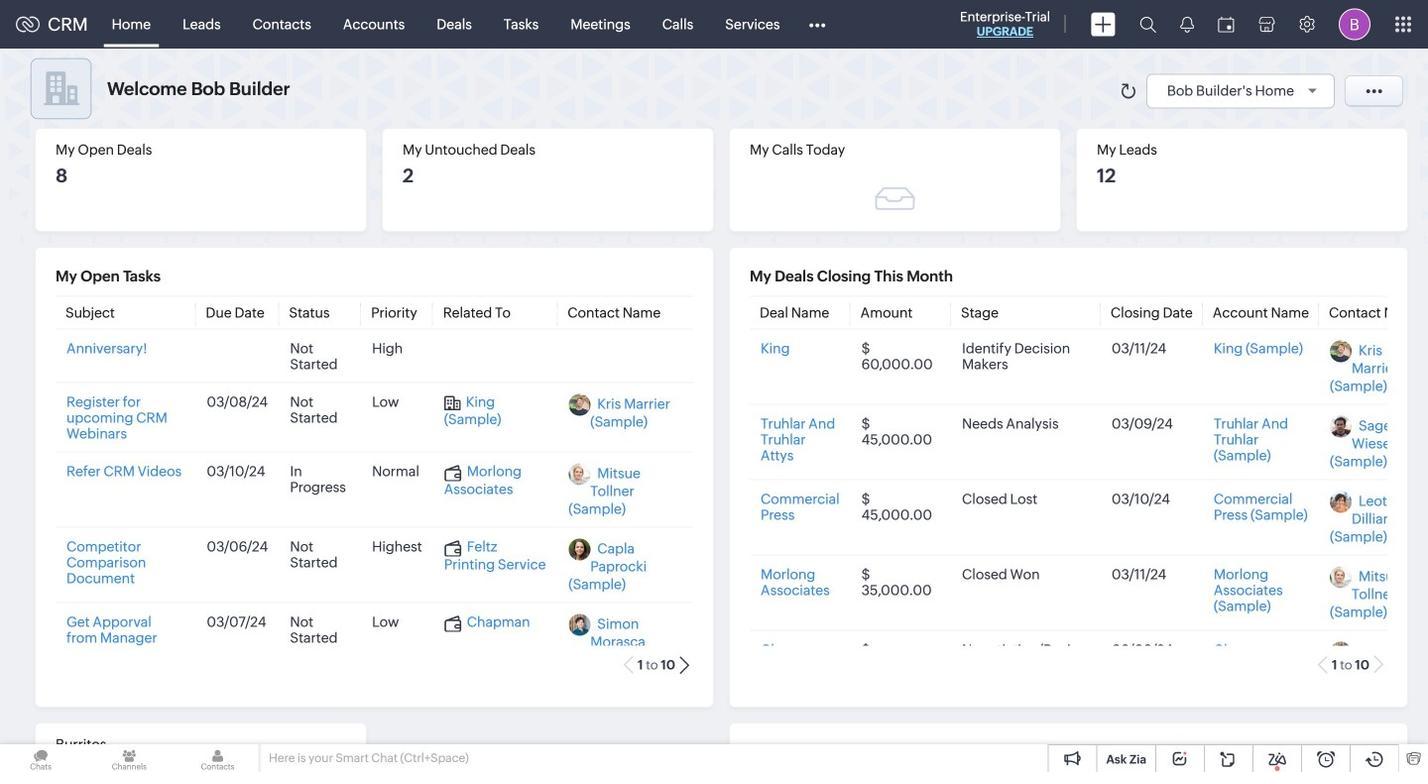 Task type: vqa. For each thing, say whether or not it's contained in the screenshot.
the bottommost Account
no



Task type: locate. For each thing, give the bounding box(es) containing it.
search image
[[1139, 16, 1156, 33]]

profile image
[[1339, 8, 1370, 40]]

calendar image
[[1218, 16, 1235, 32]]

signals element
[[1168, 0, 1206, 49]]

channels image
[[88, 745, 170, 773]]



Task type: describe. For each thing, give the bounding box(es) containing it.
signals image
[[1180, 16, 1194, 33]]

profile element
[[1327, 0, 1382, 48]]

create menu element
[[1079, 0, 1128, 48]]

search element
[[1128, 0, 1168, 49]]

create menu image
[[1091, 12, 1116, 36]]

logo image
[[16, 16, 40, 32]]

chats image
[[0, 745, 82, 773]]

Other Modules field
[[796, 8, 838, 40]]

contacts image
[[177, 745, 258, 773]]



